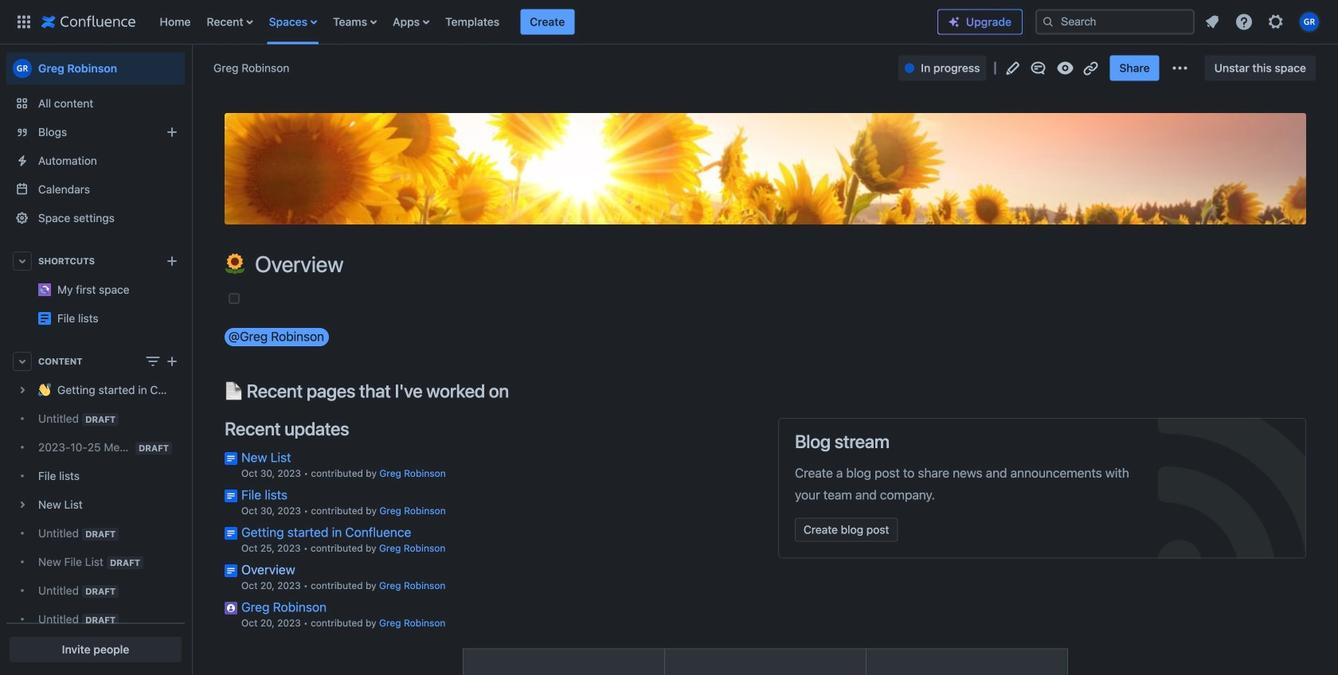 Task type: locate. For each thing, give the bounding box(es) containing it.
list
[[152, 0, 938, 44], [1198, 8, 1329, 36]]

help icon image
[[1235, 12, 1254, 31]]

copy image
[[508, 381, 527, 400]]

create a page image
[[163, 352, 182, 371]]

tree inside space element
[[6, 376, 185, 676]]

change view image
[[143, 352, 163, 371]]

Search field
[[1036, 9, 1195, 35]]

list item
[[520, 9, 575, 35]]

None search field
[[1036, 9, 1195, 35]]

premium image
[[948, 16, 961, 28]]

create a blog image
[[163, 123, 182, 142]]

1 horizontal spatial list
[[1198, 8, 1329, 36]]

banner
[[0, 0, 1339, 45]]

copy link image
[[1081, 59, 1101, 78]]

appswitcher icon image
[[14, 12, 33, 31]]

:sunflower: image
[[225, 254, 245, 274]]

tree
[[6, 376, 185, 676]]

search image
[[1042, 16, 1055, 28]]

confluence image
[[41, 12, 136, 31], [41, 12, 136, 31]]

0 horizontal spatial list
[[152, 0, 938, 44]]

add shortcut image
[[163, 252, 182, 271]]



Task type: describe. For each thing, give the bounding box(es) containing it.
file lists image
[[38, 312, 51, 325]]

global element
[[10, 0, 938, 44]]

more actions image
[[1171, 59, 1190, 78]]

stop watching image
[[1056, 59, 1075, 78]]

collapse sidebar image
[[174, 53, 209, 84]]

notification icon image
[[1203, 12, 1222, 31]]

space element
[[0, 45, 191, 676]]

list for appswitcher icon
[[152, 0, 938, 44]]

settings icon image
[[1267, 12, 1286, 31]]

list for premium image
[[1198, 8, 1329, 36]]

edit this page image
[[1003, 59, 1023, 78]]

:sunflower: image
[[225, 254, 245, 274]]

list item inside global element
[[520, 9, 575, 35]]



Task type: vqa. For each thing, say whether or not it's contained in the screenshot.
out in button
no



